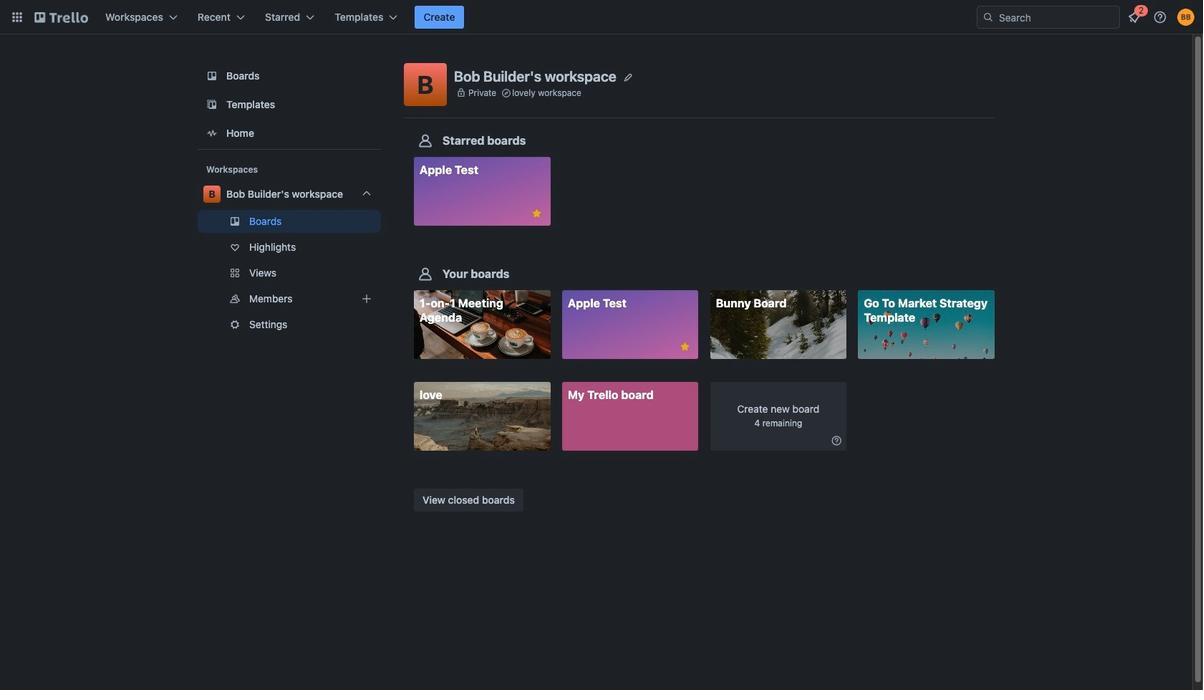 Task type: vqa. For each thing, say whether or not it's contained in the screenshot.
Search field
yes



Task type: locate. For each thing, give the bounding box(es) containing it.
add image
[[358, 290, 375, 307]]

sm image
[[830, 434, 844, 448]]

search image
[[983, 11, 995, 23]]

1 vertical spatial click to unstar this board. it will be removed from your starred list. image
[[679, 341, 692, 353]]

open information menu image
[[1154, 10, 1168, 24]]

0 horizontal spatial click to unstar this board. it will be removed from your starred list. image
[[531, 207, 544, 220]]

click to unstar this board. it will be removed from your starred list. image
[[531, 207, 544, 220], [679, 341, 692, 353]]

primary element
[[0, 0, 1204, 34]]

bob builder (bobbuilder40) image
[[1178, 9, 1195, 26]]

1 horizontal spatial click to unstar this board. it will be removed from your starred list. image
[[679, 341, 692, 353]]

board image
[[203, 67, 221, 85]]



Task type: describe. For each thing, give the bounding box(es) containing it.
Search field
[[995, 6, 1120, 28]]

home image
[[203, 125, 221, 142]]

back to home image
[[34, 6, 88, 29]]

0 vertical spatial click to unstar this board. it will be removed from your starred list. image
[[531, 207, 544, 220]]

template board image
[[203, 96, 221, 113]]

2 notifications image
[[1126, 9, 1144, 26]]



